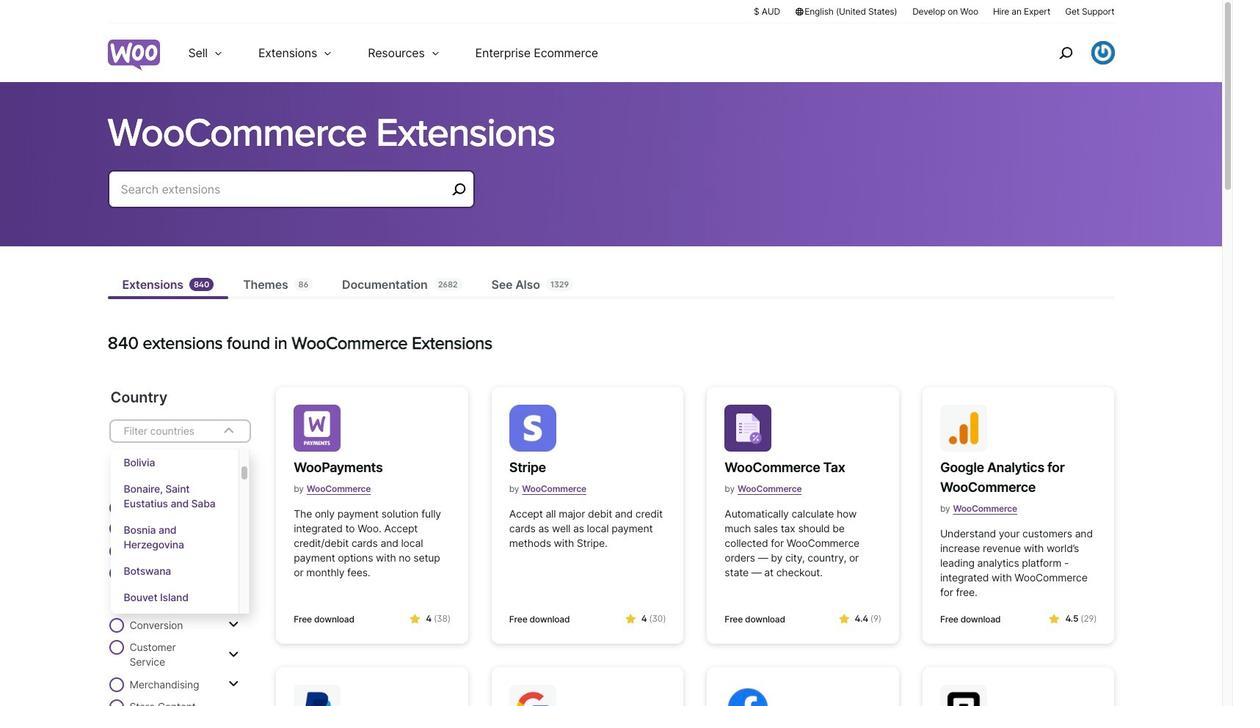 Task type: describe. For each thing, give the bounding box(es) containing it.
3 option from the top
[[110, 517, 239, 559]]

search image
[[1054, 41, 1077, 65]]

3 show subcategories image from the top
[[228, 649, 239, 661]]

5 option from the top
[[110, 585, 239, 611]]

4 show subcategories image from the top
[[228, 679, 239, 691]]

show subcategories image
[[228, 545, 239, 557]]

4 option from the top
[[110, 559, 239, 585]]



Task type: locate. For each thing, give the bounding box(es) containing it.
2 show subcategories image from the top
[[228, 620, 239, 631]]

angle down image
[[220, 423, 238, 440]]

1 show subcategories image from the top
[[228, 582, 239, 594]]

Search extensions search field
[[121, 179, 447, 200]]

6 option from the top
[[110, 611, 239, 638]]

2 option from the top
[[110, 476, 239, 517]]

list box
[[110, 450, 250, 638]]

service navigation menu element
[[1027, 29, 1115, 77]]

option
[[110, 450, 239, 476], [110, 476, 239, 517], [110, 517, 239, 559], [110, 559, 239, 585], [110, 585, 239, 611], [110, 611, 239, 638]]

show subcategories image
[[228, 582, 239, 594], [228, 620, 239, 631], [228, 649, 239, 661], [228, 679, 239, 691]]

open account menu image
[[1091, 41, 1115, 65]]

Filter countries field
[[109, 420, 251, 638], [122, 422, 210, 441]]

1 option from the top
[[110, 450, 239, 476]]

None search field
[[108, 170, 475, 226]]



